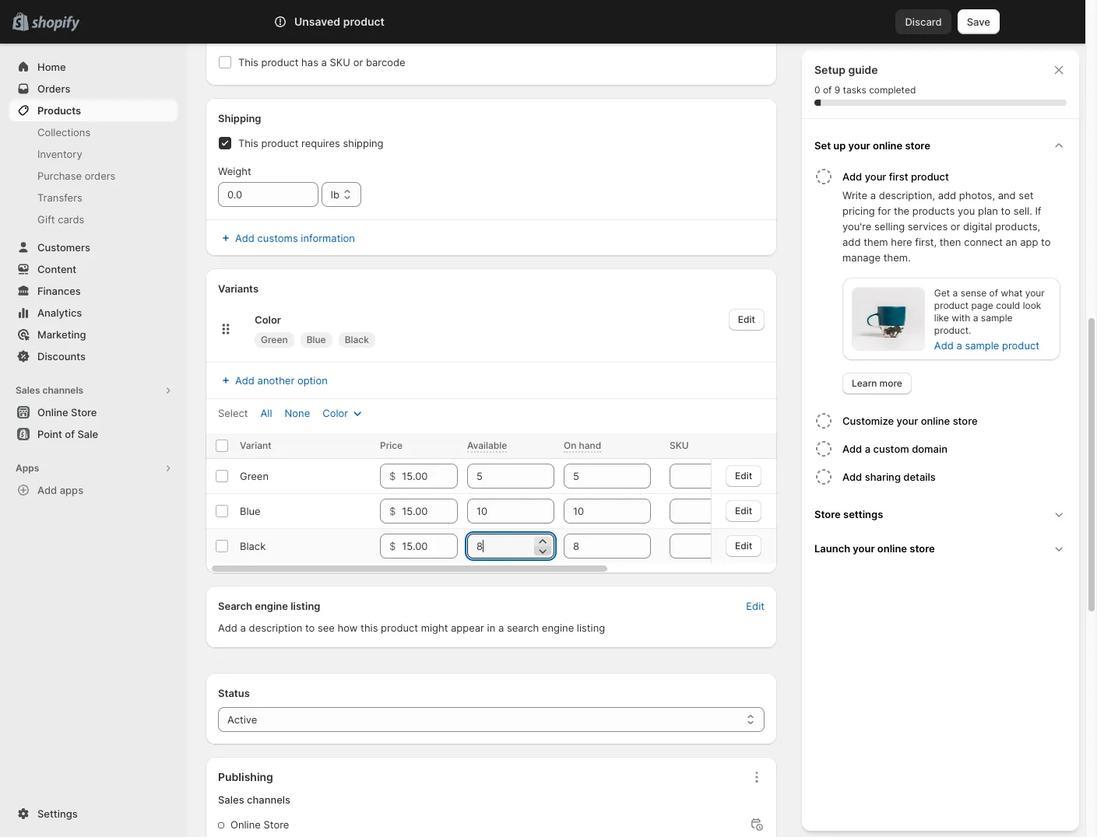 Task type: locate. For each thing, give the bounding box(es) containing it.
of left 9
[[823, 84, 832, 96]]

1 horizontal spatial online
[[230, 819, 261, 832]]

1 horizontal spatial sku
[[670, 440, 689, 452]]

edit button
[[726, 465, 762, 487], [726, 500, 762, 522], [726, 535, 762, 557], [737, 596, 774, 617]]

$ text field for green
[[402, 464, 458, 489]]

setup guide
[[814, 63, 878, 76]]

blue up the option
[[307, 334, 326, 346]]

like
[[934, 312, 949, 324]]

blue down "variant"
[[240, 505, 261, 518]]

to right description
[[305, 622, 315, 635]]

pos
[[360, 6, 381, 19]]

add for details
[[843, 471, 862, 484]]

0 vertical spatial online
[[37, 406, 68, 419]]

gift cards
[[37, 213, 84, 226]]

add sharing details
[[843, 471, 936, 484]]

1 vertical spatial sales channels
[[218, 794, 290, 807]]

0 horizontal spatial online
[[37, 406, 68, 419]]

your for customize your online store
[[897, 415, 918, 427]]

options element containing green
[[240, 470, 269, 483]]

green down "variant"
[[240, 470, 269, 483]]

2 vertical spatial of
[[65, 428, 75, 441]]

customize your online store
[[843, 415, 978, 427]]

you're
[[843, 220, 872, 233]]

0 vertical spatial and
[[303, 22, 321, 34]]

0 vertical spatial of
[[823, 84, 832, 96]]

your
[[848, 139, 870, 152], [865, 171, 886, 183], [1025, 287, 1045, 299], [897, 415, 918, 427], [853, 543, 875, 555]]

add
[[843, 171, 862, 183], [235, 232, 255, 244], [934, 339, 954, 352], [235, 375, 255, 387], [843, 443, 862, 456], [843, 471, 862, 484], [37, 484, 57, 497], [218, 622, 237, 635]]

$ for green
[[389, 470, 396, 483]]

0 vertical spatial color
[[255, 314, 281, 326]]

information
[[301, 232, 355, 244]]

2 $ text field from the top
[[402, 499, 458, 524]]

0 vertical spatial sales
[[16, 385, 40, 396]]

$ text field for blue
[[402, 499, 458, 524]]

sales channels down publishing on the left bottom of the page
[[218, 794, 290, 807]]

0 vertical spatial blue
[[307, 334, 326, 346]]

0 horizontal spatial of
[[65, 428, 75, 441]]

of
[[823, 84, 832, 96], [989, 287, 998, 299], [65, 428, 75, 441]]

warning,
[[459, 6, 500, 19]]

add down search engine listing
[[218, 622, 237, 635]]

store settings button
[[808, 498, 1073, 532]]

store up launch
[[814, 508, 841, 521]]

0 horizontal spatial black
[[240, 540, 266, 553]]

apps button
[[9, 458, 178, 480]]

0 vertical spatial sales channels
[[16, 385, 83, 396]]

and down this won't affect shopify pos
[[303, 22, 321, 34]]

2 options element from the top
[[240, 505, 261, 518]]

add another option
[[235, 375, 328, 387]]

1 vertical spatial search
[[218, 600, 252, 613]]

0 horizontal spatial and
[[303, 22, 321, 34]]

0 vertical spatial options element
[[240, 470, 269, 483]]

search engine listing
[[218, 600, 320, 613]]

online down "settings" at the right
[[877, 543, 907, 555]]

them
[[864, 236, 888, 248]]

2 vertical spatial this
[[238, 137, 258, 150]]

3 this from the top
[[238, 137, 258, 150]]

store inside customize your online store button
[[953, 415, 978, 427]]

1 $ from the top
[[389, 470, 396, 483]]

setup guide dialog
[[802, 50, 1079, 832]]

sales channels down discounts
[[16, 385, 83, 396]]

1 vertical spatial listing
[[577, 622, 605, 635]]

gift cards link
[[9, 209, 178, 230]]

sales inside button
[[16, 385, 40, 396]]

2 vertical spatial online
[[877, 543, 907, 555]]

sample
[[981, 312, 1013, 324], [965, 339, 999, 352]]

1 horizontal spatial search
[[343, 16, 376, 28]]

set
[[814, 139, 831, 152]]

sharing
[[865, 471, 901, 484]]

1 vertical spatial store
[[814, 508, 841, 521]]

guide
[[848, 63, 878, 76]]

if
[[1035, 205, 1041, 217]]

your for launch your online store
[[853, 543, 875, 555]]

a right write
[[870, 189, 876, 202]]

store inside launch your online store button
[[910, 543, 935, 555]]

store inside store settings button
[[814, 508, 841, 521]]

0 vertical spatial $ text field
[[402, 464, 458, 489]]

sample down could
[[981, 312, 1013, 324]]

and left set
[[998, 189, 1016, 202]]

1 horizontal spatial engine
[[542, 622, 574, 635]]

a left 'warning,'
[[451, 6, 456, 19]]

listing up description
[[291, 600, 320, 613]]

0 horizontal spatial to
[[305, 622, 315, 635]]

3 $ from the top
[[389, 540, 396, 553]]

0 horizontal spatial sales
[[16, 385, 40, 396]]

to
[[1001, 205, 1011, 217], [1041, 236, 1051, 248], [305, 622, 315, 635]]

add apps button
[[9, 480, 178, 501]]

services
[[908, 220, 948, 233]]

1 vertical spatial channels
[[247, 794, 290, 807]]

apps
[[60, 484, 83, 497]]

1 vertical spatial this
[[238, 56, 258, 69]]

1 vertical spatial $ text field
[[402, 499, 458, 524]]

store up the add a custom domain button
[[953, 415, 978, 427]]

engine right search
[[542, 622, 574, 635]]

channels down discounts
[[42, 385, 83, 396]]

online up domain
[[921, 415, 950, 427]]

1 vertical spatial black
[[240, 540, 266, 553]]

status
[[218, 688, 250, 700]]

content
[[37, 263, 76, 276]]

add inside get a sense of what your product page could look like with a sample product. add a sample product
[[934, 339, 954, 352]]

store settings
[[814, 508, 883, 521]]

1 vertical spatial online store
[[230, 819, 289, 832]]

all button
[[251, 403, 281, 424]]

shopify pos link
[[321, 6, 381, 19]]

search inside button
[[343, 16, 376, 28]]

$ for blue
[[389, 505, 396, 518]]

store down publishing on the left bottom of the page
[[264, 819, 289, 832]]

search button
[[317, 9, 769, 34]]

add left apps
[[37, 484, 57, 497]]

green up add another option button
[[261, 334, 288, 346]]

online up add your first product
[[873, 139, 903, 152]]

black up color dropdown button
[[345, 334, 369, 346]]

0 horizontal spatial sales channels
[[16, 385, 83, 396]]

store up first
[[905, 139, 930, 152]]

1 vertical spatial add
[[843, 236, 861, 248]]

2 vertical spatial store
[[264, 819, 289, 832]]

0 vertical spatial $
[[389, 470, 396, 483]]

1 vertical spatial color
[[323, 407, 348, 420]]

1 horizontal spatial store
[[264, 819, 289, 832]]

0 horizontal spatial store
[[71, 406, 97, 419]]

for
[[878, 205, 891, 217]]

or left barcode
[[353, 56, 363, 69]]

options element for green's $ text field
[[240, 470, 269, 483]]

1 horizontal spatial of
[[823, 84, 832, 96]]

1 horizontal spatial see
[[431, 6, 448, 19]]

sales channels button
[[9, 380, 178, 402]]

a down page
[[973, 312, 978, 324]]

store down store settings button
[[910, 543, 935, 555]]

store inside set up your online store button
[[905, 139, 930, 152]]

purchase
[[37, 170, 82, 182]]

sale
[[77, 428, 98, 441]]

online store down publishing on the left bottom of the page
[[230, 819, 289, 832]]

your up look
[[1025, 287, 1045, 299]]

0 vertical spatial see
[[431, 6, 448, 19]]

options element containing blue
[[240, 505, 261, 518]]

0 vertical spatial online store
[[37, 406, 97, 419]]

black
[[345, 334, 369, 346], [240, 540, 266, 553]]

save button
[[958, 9, 1000, 34]]

9
[[835, 84, 840, 96]]

orders link
[[9, 78, 178, 100]]

your inside button
[[853, 543, 875, 555]]

channels down publishing on the left bottom of the page
[[247, 794, 290, 807]]

2 vertical spatial store
[[910, 543, 935, 555]]

3 options element from the top
[[240, 540, 266, 553]]

discounts link
[[9, 346, 178, 368]]

on
[[564, 440, 577, 452]]

has
[[301, 56, 318, 69]]

see
[[431, 6, 448, 19], [318, 622, 335, 635]]

add inside "button"
[[843, 471, 862, 484]]

orders
[[37, 83, 70, 95]]

2 $ from the top
[[389, 505, 396, 518]]

1 horizontal spatial add
[[938, 189, 956, 202]]

of for sale
[[65, 428, 75, 441]]

0 vertical spatial or
[[353, 56, 363, 69]]

online down publishing on the left bottom of the page
[[230, 819, 261, 832]]

0 horizontal spatial or
[[353, 56, 363, 69]]

add left the customs
[[235, 232, 255, 244]]

0 horizontal spatial listing
[[291, 600, 320, 613]]

2 horizontal spatial to
[[1041, 236, 1051, 248]]

1 horizontal spatial color
[[323, 407, 348, 420]]

a left custom
[[865, 443, 871, 456]]

black up search engine listing
[[240, 540, 266, 553]]

when
[[616, 6, 642, 19]]

1 $ text field from the top
[[402, 464, 458, 489]]

0 horizontal spatial blue
[[240, 505, 261, 518]]

orders
[[85, 170, 116, 182]]

1 vertical spatial sku
[[670, 440, 689, 452]]

variant
[[240, 440, 271, 452]]

of up page
[[989, 287, 998, 299]]

engine up description
[[255, 600, 288, 613]]

0 horizontal spatial online store
[[37, 406, 97, 419]]

add customs information
[[235, 232, 355, 244]]

products
[[912, 205, 955, 217]]

sales channels inside button
[[16, 385, 83, 396]]

store
[[905, 139, 930, 152], [953, 415, 978, 427], [910, 543, 935, 555]]

1 horizontal spatial and
[[998, 189, 1016, 202]]

1 vertical spatial blue
[[240, 505, 261, 518]]

0 horizontal spatial color
[[255, 314, 281, 326]]

hand
[[579, 440, 601, 452]]

0 vertical spatial listing
[[291, 600, 320, 613]]

listing right search
[[577, 622, 605, 635]]

1 vertical spatial store
[[953, 415, 978, 427]]

your right launch
[[853, 543, 875, 555]]

this down reaches
[[238, 56, 258, 69]]

add up write
[[843, 171, 862, 183]]

a right the in
[[498, 622, 504, 635]]

0 vertical spatial to
[[1001, 205, 1011, 217]]

and
[[303, 22, 321, 34], [998, 189, 1016, 202]]

zero
[[279, 22, 300, 34]]

2 horizontal spatial of
[[989, 287, 998, 299]]

1 vertical spatial of
[[989, 287, 998, 299]]

3 $ text field from the top
[[402, 534, 458, 559]]

to right 'app'
[[1041, 236, 1051, 248]]

add a custom domain button
[[843, 435, 1073, 463]]

color right none
[[323, 407, 348, 420]]

0 vertical spatial sku
[[330, 56, 350, 69]]

1 vertical spatial see
[[318, 622, 335, 635]]

affect
[[290, 6, 318, 19]]

plan
[[978, 205, 998, 217]]

and inside . staff will see a warning, but can complete sales when available inventory reaches zero and below.
[[303, 22, 321, 34]]

color down 'variants'
[[255, 314, 281, 326]]

add right the mark add a custom domain as done image
[[843, 443, 862, 456]]

online for launch your online store
[[877, 543, 907, 555]]

launch your online store
[[814, 543, 935, 555]]

available
[[467, 440, 507, 452]]

0
[[814, 84, 820, 96]]

sales down discounts
[[16, 385, 40, 396]]

0 vertical spatial channels
[[42, 385, 83, 396]]

add down product.
[[934, 339, 954, 352]]

products
[[37, 104, 81, 117]]

of inside button
[[65, 428, 75, 441]]

this up reaches
[[238, 6, 258, 19]]

engine
[[255, 600, 288, 613], [542, 622, 574, 635]]

1 vertical spatial $
[[389, 505, 396, 518]]

online store up point of sale
[[37, 406, 97, 419]]

this
[[361, 622, 378, 635]]

online up point
[[37, 406, 68, 419]]

marketing link
[[9, 324, 178, 346]]

0 horizontal spatial search
[[218, 600, 252, 613]]

0 horizontal spatial see
[[318, 622, 335, 635]]

options element
[[240, 470, 269, 483], [240, 505, 261, 518], [240, 540, 266, 553]]

2 vertical spatial options element
[[240, 540, 266, 553]]

1 vertical spatial and
[[998, 189, 1016, 202]]

tasks
[[843, 84, 866, 96]]

1 options element from the top
[[240, 470, 269, 483]]

1 horizontal spatial or
[[951, 220, 960, 233]]

2 vertical spatial $ text field
[[402, 534, 458, 559]]

see right the will
[[431, 6, 448, 19]]

2 horizontal spatial store
[[814, 508, 841, 521]]

another
[[257, 375, 295, 387]]

online inside button
[[877, 543, 907, 555]]

1 vertical spatial green
[[240, 470, 269, 483]]

discounts
[[37, 350, 86, 363]]

your inside get a sense of what your product page could look like with a sample product. add a sample product
[[1025, 287, 1045, 299]]

learn more
[[852, 378, 902, 389]]

your for add your first product
[[865, 171, 886, 183]]

inventory link
[[9, 143, 178, 165]]

add left another
[[235, 375, 255, 387]]

none button
[[275, 403, 319, 424]]

see left the how at the bottom left of page
[[318, 622, 335, 635]]

1 vertical spatial options element
[[240, 505, 261, 518]]

1 vertical spatial engine
[[542, 622, 574, 635]]

get a sense of what your product page could look like with a sample product. add a sample product
[[934, 287, 1045, 352]]

page
[[971, 300, 993, 311]]

sample down product.
[[965, 339, 999, 352]]

your left first
[[865, 171, 886, 183]]

add for information
[[235, 232, 255, 244]]

.
[[381, 6, 383, 19]]

options element for black's $ text field
[[240, 540, 266, 553]]

1 horizontal spatial listing
[[577, 622, 605, 635]]

your up add a custom domain
[[897, 415, 918, 427]]

options element containing black
[[240, 540, 266, 553]]

0 horizontal spatial channels
[[42, 385, 83, 396]]

add right mark add sharing details as done icon
[[843, 471, 862, 484]]

finances
[[37, 285, 81, 297]]

add down you're
[[843, 236, 861, 248]]

1 this from the top
[[238, 6, 258, 19]]

0 vertical spatial online
[[873, 139, 903, 152]]

1 vertical spatial online
[[921, 415, 950, 427]]

0 horizontal spatial engine
[[255, 600, 288, 613]]

store up sale
[[71, 406, 97, 419]]

of left sale
[[65, 428, 75, 441]]

analytics link
[[9, 302, 178, 324]]

2 vertical spatial $
[[389, 540, 396, 553]]

or up then on the right of page
[[951, 220, 960, 233]]

None number field
[[467, 464, 531, 489], [564, 464, 628, 489], [467, 499, 531, 524], [564, 499, 628, 524], [467, 534, 531, 559], [564, 534, 628, 559], [467, 464, 531, 489], [564, 464, 628, 489], [467, 499, 531, 524], [564, 499, 628, 524], [467, 534, 531, 559], [564, 534, 628, 559]]

add up products
[[938, 189, 956, 202]]

shopify image
[[31, 16, 80, 32]]

search for search
[[343, 16, 376, 28]]

app
[[1020, 236, 1038, 248]]

$ text field
[[402, 464, 458, 489], [402, 499, 458, 524], [402, 534, 458, 559]]

sales down publishing on the left bottom of the page
[[218, 794, 244, 807]]

1 horizontal spatial blue
[[307, 334, 326, 346]]

1 horizontal spatial black
[[345, 334, 369, 346]]

0 vertical spatial black
[[345, 334, 369, 346]]

this down shipping
[[238, 137, 258, 150]]

1 vertical spatial or
[[951, 220, 960, 233]]

0 vertical spatial store
[[905, 139, 930, 152]]

2 this from the top
[[238, 56, 258, 69]]

0 horizontal spatial sku
[[330, 56, 350, 69]]

0 vertical spatial search
[[343, 16, 376, 28]]

0 vertical spatial store
[[71, 406, 97, 419]]

to left sell. at the top
[[1001, 205, 1011, 217]]



Task type: describe. For each thing, give the bounding box(es) containing it.
0 vertical spatial sample
[[981, 312, 1013, 324]]

but
[[503, 6, 519, 19]]

see inside . staff will see a warning, but can complete sales when available inventory reaches zero and below.
[[431, 6, 448, 19]]

inventory
[[37, 148, 82, 160]]

purchase orders
[[37, 170, 116, 182]]

add apps
[[37, 484, 83, 497]]

analytics
[[37, 307, 82, 319]]

none
[[285, 407, 310, 420]]

point
[[37, 428, 62, 441]]

a inside . staff will see a warning, but can complete sales when available inventory reaches zero and below.
[[451, 6, 456, 19]]

variants
[[218, 283, 259, 295]]

add for description
[[218, 622, 237, 635]]

a right get in the right of the page
[[953, 287, 958, 299]]

home
[[37, 61, 66, 73]]

publishing
[[218, 771, 273, 784]]

get
[[934, 287, 950, 299]]

content link
[[9, 259, 178, 280]]

selling
[[874, 220, 905, 233]]

transfers
[[37, 192, 82, 204]]

add your first product element
[[811, 188, 1073, 395]]

won't
[[261, 6, 287, 19]]

$ for black
[[389, 540, 396, 553]]

marketing
[[37, 329, 86, 341]]

online for customize your online store
[[921, 415, 950, 427]]

customize
[[843, 415, 894, 427]]

and inside the write a description, add photos, and set pricing for the products you plan to sell. if you're selling services or digital products, add them here first, then connect an app to manage them.
[[998, 189, 1016, 202]]

a down product.
[[957, 339, 962, 352]]

barcode
[[366, 56, 405, 69]]

your right up at the right of the page
[[848, 139, 870, 152]]

what
[[1001, 287, 1023, 299]]

setup
[[814, 63, 846, 76]]

description,
[[879, 189, 935, 202]]

details
[[904, 471, 936, 484]]

in
[[487, 622, 495, 635]]

might
[[421, 622, 448, 635]]

0 vertical spatial engine
[[255, 600, 288, 613]]

$ text field for black
[[402, 534, 458, 559]]

this won't affect shopify pos
[[238, 6, 381, 19]]

product.
[[934, 325, 971, 336]]

1 horizontal spatial channels
[[247, 794, 290, 807]]

store for launch your online store
[[910, 543, 935, 555]]

you
[[958, 205, 975, 217]]

0 vertical spatial add
[[938, 189, 956, 202]]

options element for blue $ text field
[[240, 505, 261, 518]]

this for this won't affect
[[238, 56, 258, 69]]

mark customize your online store as done image
[[814, 412, 833, 431]]

point of sale link
[[9, 424, 178, 445]]

available
[[645, 6, 687, 19]]

custom
[[873, 443, 909, 456]]

photos,
[[959, 189, 995, 202]]

select
[[218, 407, 248, 420]]

how
[[338, 622, 358, 635]]

add sharing details button
[[843, 463, 1073, 491]]

collections link
[[9, 121, 178, 143]]

them.
[[884, 252, 911, 264]]

a inside button
[[865, 443, 871, 456]]

add your first product
[[843, 171, 949, 183]]

a inside the write a description, add photos, and set pricing for the products you plan to sell. if you're selling services or digital products, add them here first, then connect an app to manage them.
[[870, 189, 876, 202]]

online store inside button
[[37, 406, 97, 419]]

requires
[[301, 137, 340, 150]]

add a description to see how this product might appear in a search engine listing
[[218, 622, 605, 635]]

reaches
[[238, 22, 276, 34]]

set up your online store button
[[808, 128, 1073, 163]]

this product has a sku or barcode
[[238, 56, 405, 69]]

settings link
[[9, 804, 178, 825]]

customers link
[[9, 237, 178, 259]]

customs
[[257, 232, 298, 244]]

discard
[[905, 16, 942, 28]]

first
[[889, 171, 908, 183]]

online store button
[[0, 402, 187, 424]]

gift
[[37, 213, 55, 226]]

0 vertical spatial green
[[261, 334, 288, 346]]

below.
[[324, 22, 354, 34]]

2 vertical spatial to
[[305, 622, 315, 635]]

or inside the write a description, add photos, and set pricing for the products you plan to sell. if you're selling services or digital products, add them here first, then connect an app to manage them.
[[951, 220, 960, 233]]

of inside get a sense of what your product page could look like with a sample product. add a sample product
[[989, 287, 998, 299]]

the
[[894, 205, 910, 217]]

1 horizontal spatial sales channels
[[218, 794, 290, 807]]

this for shipping
[[238, 137, 258, 150]]

color button
[[313, 403, 375, 424]]

mark add your first product as done image
[[814, 167, 833, 186]]

1 horizontal spatial online store
[[230, 819, 289, 832]]

look
[[1023, 300, 1041, 311]]

color inside dropdown button
[[323, 407, 348, 420]]

on hand
[[564, 440, 601, 452]]

settings
[[843, 508, 883, 521]]

0 horizontal spatial add
[[843, 236, 861, 248]]

unsaved
[[294, 15, 340, 28]]

store inside the 'online store' link
[[71, 406, 97, 419]]

mark add a custom domain as done image
[[814, 440, 833, 459]]

manage
[[843, 252, 881, 264]]

this product requires shipping
[[238, 137, 384, 150]]

add a sample product button
[[925, 335, 1049, 357]]

an
[[1006, 236, 1017, 248]]

a right has
[[321, 56, 327, 69]]

write
[[843, 189, 867, 202]]

0 of 9 tasks completed
[[814, 84, 916, 96]]

product inside button
[[911, 171, 949, 183]]

could
[[996, 300, 1020, 311]]

of for 9
[[823, 84, 832, 96]]

shipping
[[343, 137, 384, 150]]

1 horizontal spatial to
[[1001, 205, 1011, 217]]

transfers link
[[9, 187, 178, 209]]

add for option
[[235, 375, 255, 387]]

add for custom
[[843, 443, 862, 456]]

channels inside button
[[42, 385, 83, 396]]

with
[[952, 312, 970, 324]]

cards
[[58, 213, 84, 226]]

pricing
[[843, 205, 875, 217]]

Weight text field
[[218, 182, 318, 207]]

online inside button
[[37, 406, 68, 419]]

point of sale button
[[0, 424, 187, 445]]

customize your online store button
[[843, 407, 1073, 435]]

a left description
[[240, 622, 246, 635]]

staff
[[386, 6, 409, 19]]

add a custom domain
[[843, 443, 948, 456]]

1 vertical spatial sample
[[965, 339, 999, 352]]

unsaved product
[[294, 15, 385, 28]]

1 vertical spatial sales
[[218, 794, 244, 807]]

1 vertical spatial to
[[1041, 236, 1051, 248]]

learn
[[852, 378, 877, 389]]

store for customize your online store
[[953, 415, 978, 427]]

1 vertical spatial online
[[230, 819, 261, 832]]

search for search engine listing
[[218, 600, 252, 613]]

mark add sharing details as done image
[[814, 468, 833, 487]]

add for first
[[843, 171, 862, 183]]

add customs information button
[[209, 227, 774, 249]]



Task type: vqa. For each thing, say whether or not it's contained in the screenshot.
get:
no



